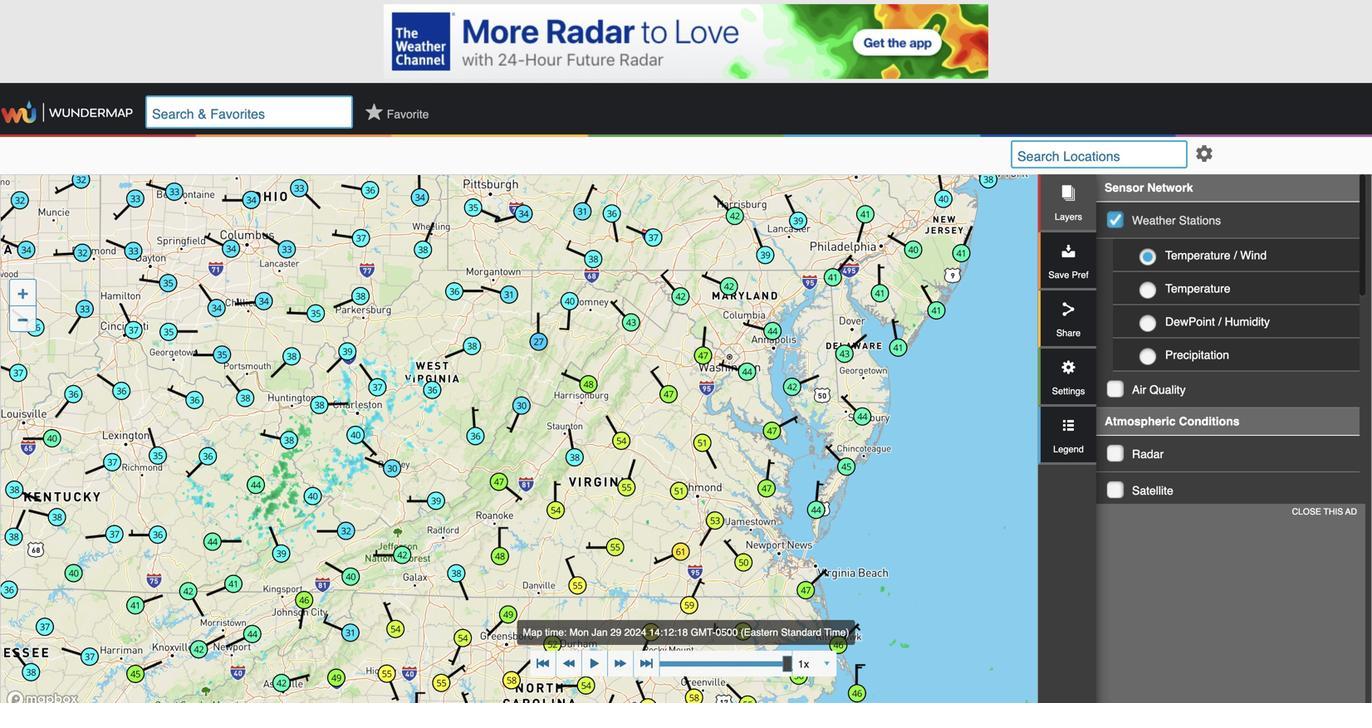 Task type: locate. For each thing, give the bounding box(es) containing it.
weather stations
[[1133, 214, 1222, 227]]

stations
[[1180, 214, 1222, 227]]

precipitation
[[1166, 349, 1230, 362]]

favorite
[[387, 108, 429, 121]]

satellite
[[1133, 484, 1174, 498]]

29
[[611, 627, 622, 639]]

temperature
[[1166, 249, 1231, 262], [1166, 282, 1231, 295]]

1 temperature from the top
[[1166, 249, 1231, 262]]

mon
[[570, 627, 589, 639]]

save
[[1049, 270, 1070, 280]]

standard
[[782, 627, 822, 639]]

advertisement element
[[384, 4, 989, 79], [1107, 519, 1356, 704]]

map time: mon jan 29 2024 14:12:18 gmt-0500 (eastern standard time)
[[523, 627, 850, 639]]

Search search field
[[1011, 140, 1188, 169]]

humidity
[[1225, 315, 1271, 329]]

layers
[[1055, 212, 1083, 222]]

time)
[[825, 627, 850, 639]]

temperature for temperature
[[1166, 282, 1231, 295]]

/
[[1235, 249, 1238, 262], [1219, 315, 1222, 329]]

1 vertical spatial /
[[1219, 315, 1222, 329]]

1 vertical spatial advertisement element
[[1107, 519, 1356, 704]]

save pref
[[1049, 270, 1089, 280]]

network
[[1148, 181, 1194, 194]]

0 vertical spatial advertisement element
[[384, 4, 989, 79]]

settings
[[1195, 144, 1215, 164]]

2 temperature from the top
[[1166, 282, 1231, 295]]

temperature down stations
[[1166, 249, 1231, 262]]

/ for temperature
[[1235, 249, 1238, 262]]

(eastern
[[741, 627, 779, 639]]

/ left wind
[[1235, 249, 1238, 262]]

0 vertical spatial temperature
[[1166, 249, 1231, 262]]

atmospheric
[[1105, 415, 1176, 428]]

time:
[[545, 627, 567, 639]]

0 horizontal spatial /
[[1219, 315, 1222, 329]]

temperature up dewpoint at top right
[[1166, 282, 1231, 295]]

close
[[1293, 507, 1322, 517]]

/ left humidity
[[1219, 315, 1222, 329]]

1 horizontal spatial advertisement element
[[1107, 519, 1356, 704]]

air quality
[[1133, 383, 1186, 397]]

1 horizontal spatial /
[[1235, 249, 1238, 262]]

2024
[[625, 627, 647, 639]]

this
[[1324, 507, 1344, 517]]

legend
[[1054, 445, 1084, 455]]

temperature / wind
[[1166, 249, 1268, 262]]

14:12:18
[[650, 627, 688, 639]]

0 vertical spatial /
[[1235, 249, 1238, 262]]

map element
[[1, 175, 1372, 704]]

close this ad
[[1293, 507, 1358, 517]]

1 vertical spatial temperature
[[1166, 282, 1231, 295]]



Task type: describe. For each thing, give the bounding box(es) containing it.
dewpoint / humidity
[[1166, 315, 1271, 329]]

air
[[1133, 383, 1147, 397]]

0500
[[716, 627, 738, 639]]

radar
[[1133, 448, 1164, 461]]

atmospheric conditions
[[1105, 415, 1240, 428]]

gmt-
[[691, 627, 716, 639]]

quality
[[1150, 383, 1186, 397]]

share
[[1057, 328, 1081, 339]]

map
[[523, 627, 543, 639]]

0 horizontal spatial advertisement element
[[384, 4, 989, 79]]

wind
[[1241, 249, 1268, 262]]

Search & Favorites search field
[[145, 96, 353, 129]]

settings button
[[1195, 144, 1215, 165]]

sensor network
[[1105, 181, 1194, 194]]

settings
[[1053, 386, 1086, 397]]

weather
[[1133, 214, 1177, 227]]

ad
[[1346, 507, 1358, 517]]

Map Animator Scrubber range field
[[660, 662, 793, 667]]

/ for dewpoint
[[1219, 315, 1222, 329]]

dewpoint
[[1166, 315, 1216, 329]]

jan
[[592, 627, 608, 639]]

sensor
[[1105, 181, 1145, 194]]

temperature for temperature / wind
[[1166, 249, 1231, 262]]

conditions
[[1180, 415, 1240, 428]]

pref
[[1072, 270, 1089, 280]]



Task type: vqa. For each thing, say whether or not it's contained in the screenshot.
"Humidity"
yes



